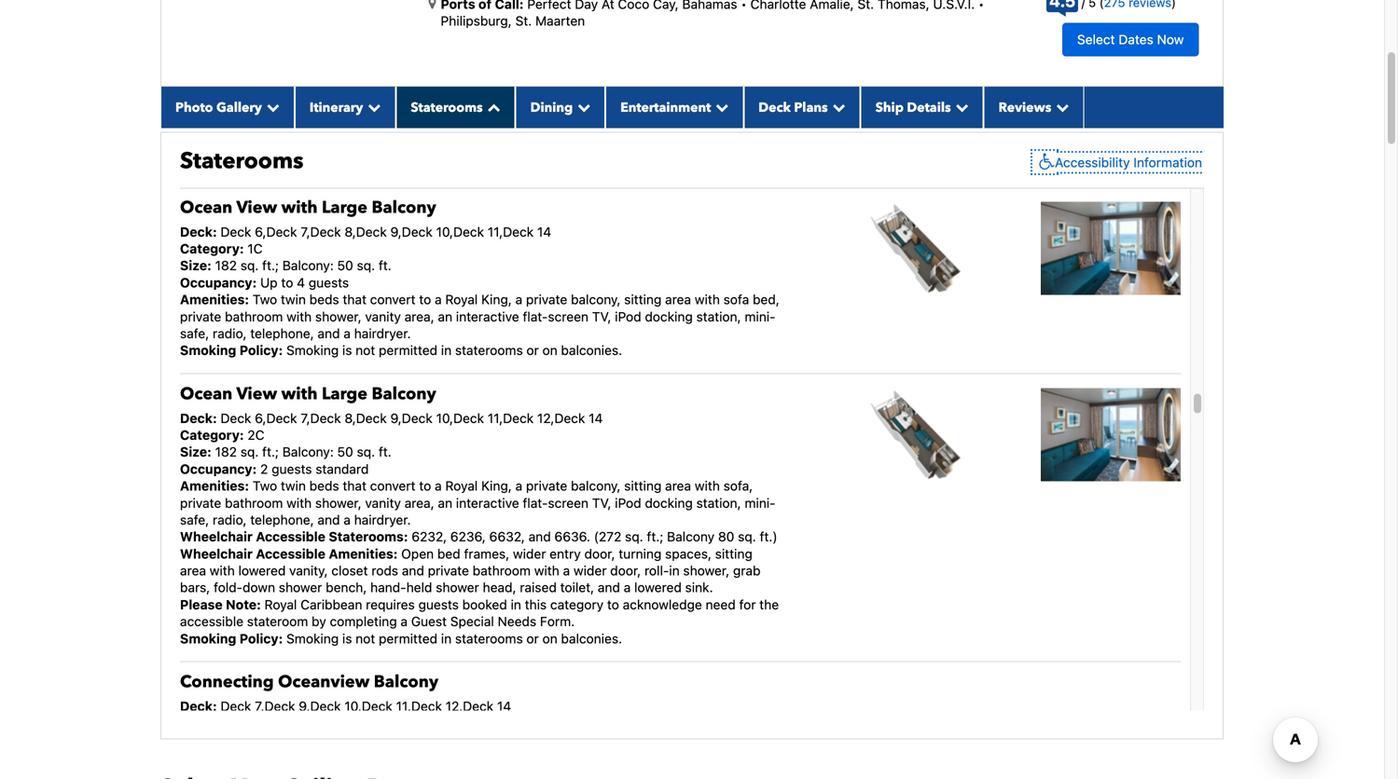 Task type: describe. For each thing, give the bounding box(es) containing it.
photo gallery button
[[160, 87, 295, 128]]

balcony, for tv,
[[571, 479, 621, 494]]

note:
[[226, 597, 261, 613]]

itinerary
[[310, 99, 363, 116]]

with inside ocean view with large balcony deck: deck 6,deck 7,deck 8,deck 9,deck 10,deck 11,deck 12,deck 14
[[281, 383, 318, 406]]

safe, inside two twin beds that convert to a royal king, a private balcony, sitting area with sofa, private bathroom with shower, vanity area, an interactive flat-screen tv, ipod docking station, mini- safe, radio, telephone, and a hairdryer. wheelchair accessible staterooms: 6232, 6236, 6632, and 6636. (272 sq. ft.; balcony 80 sq. ft.) wheelchair accessible amenities:
[[180, 513, 209, 528]]

50 for 4
[[337, 258, 353, 274]]

ipod inside two twin beds that convert to a royal king, a private balcony, sitting area with sofa, private bathroom with shower, vanity area, an interactive flat-screen tv, ipod docking station, mini- safe, radio, telephone, and a hairdryer. wheelchair accessible staterooms: 6232, 6236, 6632, and 6636. (272 sq. ft.; balcony 80 sq. ft.) wheelchair accessible amenities:
[[615, 496, 641, 511]]

twin for with
[[281, 479, 306, 494]]

category
[[550, 597, 604, 613]]

the
[[760, 597, 779, 613]]

gallery
[[216, 99, 262, 116]]

area, inside two twin beds that convert to a royal king, a private balcony, sitting area with sofa, private bathroom with shower, vanity area, an interactive flat-screen tv, ipod docking station, mini- safe, radio, telephone, and a hairdryer. wheelchair accessible staterooms: 6232, 6236, 6632, and 6636. (272 sq. ft.; balcony 80 sq. ft.) wheelchair accessible amenities:
[[405, 496, 434, 511]]

guests inside royal caribbean requires guests booked in this category to acknowledge need for the accessible stateroom by completing a guest special needs form. smoking policy: smoking is not permitted in staterooms or on balconies.
[[418, 597, 459, 613]]

philipsburg, st. maarten
[[441, 13, 585, 29]]

guests inside category: 2c size: 182 sq. ft.; balcony: 50 sq. ft. occupancy: 2 guests standard amenities:
[[272, 462, 312, 477]]

ft.; for up
[[262, 258, 279, 274]]

please
[[180, 597, 223, 613]]

open bed frames, wider entry door, turning spaces, sitting area with lowered vanity, closet rods and private bathroom with a wider door, roll-in shower, grab bars, fold-down shower bench, hand-held shower head, raised toilet, and a lowered sink. please note:
[[180, 547, 761, 613]]

sq. right 80
[[738, 530, 756, 545]]

entertainment button
[[606, 87, 744, 128]]

(272
[[594, 530, 622, 545]]

large for ocean view with large balcony deck: deck 6,deck 7,deck 8,deck 9,deck 10,deck 11,deck 12,deck 14
[[322, 383, 368, 406]]

staterooms inside royal caribbean requires guests booked in this category to acknowledge need for the accessible stateroom by completing a guest special needs form. smoking policy: smoking is not permitted in staterooms or on balconies.
[[455, 631, 523, 647]]

dates
[[1119, 32, 1154, 47]]

sq. down 2c
[[240, 445, 259, 460]]

category: 2c size: 182 sq. ft.; balcony: 50 sq. ft. occupancy: 2 guests standard amenities:
[[180, 428, 392, 494]]

booked
[[462, 597, 507, 613]]

ship details
[[876, 99, 951, 116]]

area inside open bed frames, wider entry door, turning spaces, sitting area with lowered vanity, closet rods and private bathroom with a wider door, roll-in shower, grab bars, fold-down shower bench, hand-held shower head, raised toilet, and a lowered sink. please note:
[[180, 564, 206, 579]]

tv, inside two twin beds that convert to a royal king, a private balcony, sitting area with sofa, private bathroom with shower, vanity area, an interactive flat-screen tv, ipod docking station, mini- safe, radio, telephone, and a hairdryer. wheelchair accessible staterooms: 6232, 6236, 6632, and 6636. (272 sq. ft.; balcony 80 sq. ft.) wheelchair accessible amenities:
[[592, 496, 611, 511]]

ft.)
[[760, 530, 778, 545]]

open
[[401, 547, 434, 562]]

stateroom
[[247, 614, 308, 630]]

7,deck inside "connecting oceanview balcony deck: deck 7,deck 9,deck 10,deck 11,deck 12,deck 14"
[[255, 699, 295, 715]]

2 shower from the left
[[436, 580, 479, 596]]

amenities: inside category: 1c size: 182 sq. ft.; balcony: 50 sq. ft. occupancy: up to 4 guests amenities:
[[180, 292, 249, 307]]

sq. up standard
[[357, 445, 375, 460]]

shower, inside two twin beds that convert to a royal king, a private balcony, sitting area with sofa bed, private bathroom with shower, vanity area, an interactive flat-screen tv, ipod docking station, mini- safe, radio, telephone, and a hairdryer. smoking policy: smoking is not permitted in staterooms or on balconies.
[[315, 309, 362, 324]]

with up raised
[[534, 564, 560, 579]]

area, inside two twin beds that convert to a royal king, a private balcony, sitting area with sofa bed, private bathroom with shower, vanity area, an interactive flat-screen tv, ipod docking station, mini- safe, radio, telephone, and a hairdryer. smoking policy: smoking is not permitted in staterooms or on balconies.
[[405, 309, 434, 324]]

is inside two twin beds that convert to a royal king, a private balcony, sitting area with sofa bed, private bathroom with shower, vanity area, an interactive flat-screen tv, ipod docking station, mini- safe, radio, telephone, and a hairdryer. smoking policy: smoking is not permitted in staterooms or on balconies.
[[342, 343, 352, 358]]

dining
[[530, 99, 573, 116]]

with left sofa
[[695, 292, 720, 307]]

in down guest
[[441, 631, 452, 647]]

beds for shower,
[[309, 479, 339, 494]]

not inside two twin beds that convert to a royal king, a private balcony, sitting area with sofa bed, private bathroom with shower, vanity area, an interactive flat-screen tv, ipod docking station, mini- safe, radio, telephone, and a hairdryer. smoking policy: smoking is not permitted in staterooms or on balconies.
[[356, 343, 375, 358]]

6632,
[[489, 530, 525, 545]]

sq. down the ocean view with large balcony deck: deck 6,deck 7,deck 8,deck 9,deck 10,deck 11,deck 14
[[357, 258, 375, 274]]

sq. down the 1c
[[240, 258, 259, 274]]

held
[[406, 580, 432, 596]]

14 inside the ocean view with large balcony deck: deck 6,deck 7,deck 8,deck 9,deck 10,deck 11,deck 14
[[537, 224, 551, 240]]

permitted inside royal caribbean requires guests booked in this category to acknowledge need for the accessible stateroom by completing a guest special needs form. smoking policy: smoking is not permitted in staterooms or on balconies.
[[379, 631, 438, 647]]

4
[[297, 275, 305, 291]]

tv, inside two twin beds that convert to a royal king, a private balcony, sitting area with sofa bed, private bathroom with shower, vanity area, an interactive flat-screen tv, ipod docking station, mini- safe, radio, telephone, and a hairdryer. smoking policy: smoking is not permitted in staterooms or on balconies.
[[592, 309, 611, 324]]

in inside open bed frames, wider entry door, turning spaces, sitting area with lowered vanity, closet rods and private bathroom with a wider door, roll-in shower, grab bars, fold-down shower bench, hand-held shower head, raised toilet, and a lowered sink. please note:
[[669, 564, 680, 579]]

photo
[[175, 99, 213, 116]]

0 horizontal spatial wider
[[513, 547, 546, 562]]

or inside royal caribbean requires guests booked in this category to acknowledge need for the accessible stateroom by completing a guest special needs form. smoking policy: smoking is not permitted in staterooms or on balconies.
[[527, 631, 539, 647]]

occupancy: for 2c
[[180, 462, 257, 477]]

182 for 2c
[[215, 445, 237, 460]]

completing
[[330, 614, 397, 630]]

deck inside the ocean view with large balcony deck: deck 6,deck 7,deck 8,deck 9,deck 10,deck 11,deck 14
[[221, 224, 251, 240]]

0 horizontal spatial lowered
[[238, 564, 286, 579]]

details
[[907, 99, 951, 116]]

balconies. inside royal caribbean requires guests booked in this category to acknowledge need for the accessible stateroom by completing a guest special needs form. smoking policy: smoking is not permitted in staterooms or on balconies.
[[561, 631, 622, 647]]

ft. for category: 2c size: 182 sq. ft.; balcony: 50 sq. ft. occupancy: 2 guests standard amenities:
[[379, 445, 392, 460]]

1 vertical spatial lowered
[[634, 580, 682, 596]]

0 horizontal spatial staterooms
[[180, 146, 304, 177]]

hairdryer. inside two twin beds that convert to a royal king, a private balcony, sitting area with sofa, private bathroom with shower, vanity area, an interactive flat-screen tv, ipod docking station, mini- safe, radio, telephone, and a hairdryer. wheelchair accessible staterooms: 6232, 6236, 6632, and 6636. (272 sq. ft.; balcony 80 sq. ft.) wheelchair accessible amenities:
[[354, 513, 411, 528]]

philipsburg,
[[441, 13, 512, 29]]

view for ocean view with large balcony deck: deck 6,deck 7,deck 8,deck 9,deck 10,deck 11,deck 14
[[236, 196, 277, 219]]

deck plans
[[759, 99, 828, 116]]

balcony inside the ocean view with large balcony deck: deck 6,deck 7,deck 8,deck 9,deck 10,deck 11,deck 14
[[372, 196, 436, 219]]

amenities: inside category: 2c size: 182 sq. ft.; balcony: 50 sq. ft. occupancy: 2 guests standard amenities:
[[180, 479, 249, 494]]

balcony inside two twin beds that convert to a royal king, a private balcony, sitting area with sofa, private bathroom with shower, vanity area, an interactive flat-screen tv, ipod docking station, mini- safe, radio, telephone, and a hairdryer. wheelchair accessible staterooms: 6232, 6236, 6632, and 6636. (272 sq. ft.; balcony 80 sq. ft.) wheelchair accessible amenities:
[[667, 530, 715, 545]]

182 for 1c
[[215, 258, 237, 274]]

accessible
[[180, 614, 243, 630]]

10,deck for ocean view with large balcony deck: deck 6,deck 7,deck 8,deck 9,deck 10,deck 11,deck 14
[[436, 224, 484, 240]]

ipod inside two twin beds that convert to a royal king, a private balcony, sitting area with sofa bed, private bathroom with shower, vanity area, an interactive flat-screen tv, ipod docking station, mini- safe, radio, telephone, and a hairdryer. smoking policy: smoking is not permitted in staterooms or on balconies.
[[615, 309, 641, 324]]

roll-
[[645, 564, 669, 579]]

rods
[[372, 564, 398, 579]]

1 wheelchair from the top
[[180, 530, 253, 545]]

chevron down image for itinerary
[[363, 101, 381, 114]]

ocean view with large balcony deck: deck 6,deck 7,deck 8,deck 9,deck 10,deck 11,deck 14
[[180, 196, 551, 240]]

2 wheelchair from the top
[[180, 547, 253, 562]]

sofa,
[[724, 479, 753, 494]]

plans
[[794, 99, 828, 116]]

deck: inside "connecting oceanview balcony deck: deck 7,deck 9,deck 10,deck 11,deck 12,deck 14"
[[180, 699, 217, 715]]

requires
[[366, 597, 415, 613]]

safe, inside two twin beds that convert to a royal king, a private balcony, sitting area with sofa bed, private bathroom with shower, vanity area, an interactive flat-screen tv, ipod docking station, mini- safe, radio, telephone, and a hairdryer. smoking policy: smoking is not permitted in staterooms or on balconies.
[[180, 326, 209, 341]]

select
[[1077, 32, 1115, 47]]

telephone, inside two twin beds that convert to a royal king, a private balcony, sitting area with sofa, private bathroom with shower, vanity area, an interactive flat-screen tv, ipod docking station, mini- safe, radio, telephone, and a hairdryer. wheelchair accessible staterooms: 6232, 6236, 6632, and 6636. (272 sq. ft.; balcony 80 sq. ft.) wheelchair accessible amenities:
[[250, 513, 314, 528]]

twin for bathroom
[[281, 292, 306, 307]]

9,deck inside "connecting oceanview balcony deck: deck 7,deck 9,deck 10,deck 11,deck 12,deck 14"
[[299, 699, 341, 715]]

vanity inside two twin beds that convert to a royal king, a private balcony, sitting area with sofa bed, private bathroom with shower, vanity area, an interactive flat-screen tv, ipod docking station, mini- safe, radio, telephone, and a hairdryer. smoking policy: smoking is not permitted in staterooms or on balconies.
[[365, 309, 401, 324]]

ft.; inside two twin beds that convert to a royal king, a private balcony, sitting area with sofa, private bathroom with shower, vanity area, an interactive flat-screen tv, ipod docking station, mini- safe, radio, telephone, and a hairdryer. wheelchair accessible staterooms: 6232, 6236, 6632, and 6636. (272 sq. ft.; balcony 80 sq. ft.) wheelchair accessible amenities:
[[647, 530, 664, 545]]

accessibility information
[[1055, 155, 1202, 170]]

royal for interactive
[[445, 479, 478, 494]]

bed
[[437, 547, 461, 562]]

7,deck for ocean view with large balcony deck: deck 6,deck 7,deck 8,deck 9,deck 10,deck 11,deck 14
[[301, 224, 341, 240]]

special
[[450, 614, 494, 630]]

standard
[[316, 462, 369, 477]]

down
[[243, 580, 275, 596]]

vanity,
[[289, 564, 328, 579]]

grab
[[733, 564, 761, 579]]

14 inside "connecting oceanview balcony deck: deck 7,deck 9,deck 10,deck 11,deck 12,deck 14"
[[497, 699, 511, 715]]

shower, inside two twin beds that convert to a royal king, a private balcony, sitting area with sofa, private bathroom with shower, vanity area, an interactive flat-screen tv, ipod docking station, mini- safe, radio, telephone, and a hairdryer. wheelchair accessible staterooms: 6232, 6236, 6632, and 6636. (272 sq. ft.; balcony 80 sq. ft.) wheelchair accessible amenities:
[[315, 496, 362, 511]]

flat- inside two twin beds that convert to a royal king, a private balcony, sitting area with sofa bed, private bathroom with shower, vanity area, an interactive flat-screen tv, ipod docking station, mini- safe, radio, telephone, and a hairdryer. smoking policy: smoking is not permitted in staterooms or on balconies.
[[523, 309, 548, 324]]

reviews
[[999, 99, 1052, 116]]

information
[[1134, 155, 1202, 170]]

two twin beds that convert to a royal king, a private balcony, sitting area with sofa bed, private bathroom with shower, vanity area, an interactive flat-screen tv, ipod docking station, mini- safe, radio, telephone, and a hairdryer. smoking policy: smoking is not permitted in staterooms or on balconies.
[[180, 292, 780, 358]]

is inside royal caribbean requires guests booked in this category to acknowledge need for the accessible stateroom by completing a guest special needs form. smoking policy: smoking is not permitted in staterooms or on balconies.
[[342, 631, 352, 647]]

entertainment
[[621, 99, 711, 116]]

10,deck inside "connecting oceanview balcony deck: deck 7,deck 9,deck 10,deck 11,deck 12,deck 14"
[[345, 699, 393, 715]]

spaces,
[[665, 547, 712, 562]]

flat- inside two twin beds that convert to a royal king, a private balcony, sitting area with sofa, private bathroom with shower, vanity area, an interactive flat-screen tv, ipod docking station, mini- safe, radio, telephone, and a hairdryer. wheelchair accessible staterooms: 6232, 6236, 6632, and 6636. (272 sq. ft.; balcony 80 sq. ft.) wheelchair accessible amenities:
[[523, 496, 548, 511]]

not inside royal caribbean requires guests booked in this category to acknowledge need for the accessible stateroom by completing a guest special needs form. smoking policy: smoking is not permitted in staterooms or on balconies.
[[356, 631, 375, 647]]

with down category: 2c size: 182 sq. ft.; balcony: 50 sq. ft. occupancy: 2 guests standard amenities:
[[287, 496, 312, 511]]

convert for vanity
[[370, 292, 416, 307]]

in inside two twin beds that convert to a royal king, a private balcony, sitting area with sofa bed, private bathroom with shower, vanity area, an interactive flat-screen tv, ipod docking station, mini- safe, radio, telephone, and a hairdryer. smoking policy: smoking is not permitted in staterooms or on balconies.
[[441, 343, 452, 358]]

large for ocean view with large balcony deck: deck 6,deck 7,deck 8,deck 9,deck 10,deck 11,deck 14
[[322, 196, 368, 219]]

turning
[[619, 547, 662, 562]]

frames,
[[464, 547, 510, 562]]

royal caribbean requires guests booked in this category to acknowledge need for the accessible stateroom by completing a guest special needs form. smoking policy: smoking is not permitted in staterooms or on balconies.
[[180, 597, 779, 647]]

telephone, inside two twin beds that convert to a royal king, a private balcony, sitting area with sofa bed, private bathroom with shower, vanity area, an interactive flat-screen tv, ipod docking station, mini- safe, radio, telephone, and a hairdryer. smoking policy: smoking is not permitted in staterooms or on balconies.
[[250, 326, 314, 341]]

radio, inside two twin beds that convert to a royal king, a private balcony, sitting area with sofa, private bathroom with shower, vanity area, an interactive flat-screen tv, ipod docking station, mini- safe, radio, telephone, and a hairdryer. wheelchair accessible staterooms: 6232, 6236, 6632, and 6636. (272 sq. ft.; balcony 80 sq. ft.) wheelchair accessible amenities:
[[213, 513, 247, 528]]

need
[[706, 597, 736, 613]]

accessibility
[[1055, 155, 1130, 170]]

chevron down image for dining
[[573, 101, 591, 114]]

2c
[[248, 428, 265, 443]]

select          dates now link
[[1062, 23, 1199, 56]]

6232,
[[412, 530, 447, 545]]

category: 1c size: 182 sq. ft.; balcony: 50 sq. ft. occupancy: up to 4 guests amenities:
[[180, 241, 392, 307]]

itinerary button
[[295, 87, 396, 128]]

ship
[[876, 99, 904, 116]]

station, inside two twin beds that convert to a royal king, a private balcony, sitting area with sofa, private bathroom with shower, vanity area, an interactive flat-screen tv, ipod docking station, mini- safe, radio, telephone, and a hairdryer. wheelchair accessible staterooms: 6232, 6236, 6632, and 6636. (272 sq. ft.; balcony 80 sq. ft.) wheelchair accessible amenities:
[[697, 496, 741, 511]]

royal inside royal caribbean requires guests booked in this category to acknowledge need for the accessible stateroom by completing a guest special needs form. smoking policy: smoking is not permitted in staterooms or on balconies.
[[265, 597, 297, 613]]

needs
[[498, 614, 537, 630]]

staterooms inside 'staterooms' dropdown button
[[411, 99, 483, 116]]

staterooms button
[[396, 87, 516, 128]]

6236,
[[450, 530, 486, 545]]

to inside category: 1c size: 182 sq. ft.; balcony: 50 sq. ft. occupancy: up to 4 guests amenities:
[[281, 275, 293, 291]]

in up the needs
[[511, 597, 521, 613]]

vanity inside two twin beds that convert to a royal king, a private balcony, sitting area with sofa, private bathroom with shower, vanity area, an interactive flat-screen tv, ipod docking station, mini- safe, radio, telephone, and a hairdryer. wheelchair accessible staterooms: 6232, 6236, 6632, and 6636. (272 sq. ft.; balcony 80 sq. ft.) wheelchair accessible amenities:
[[365, 496, 401, 511]]

a inside royal caribbean requires guests booked in this category to acknowledge need for the accessible stateroom by completing a guest special needs form. smoking policy: smoking is not permitted in staterooms or on balconies.
[[401, 614, 408, 630]]

policy: inside two twin beds that convert to a royal king, a private balcony, sitting area with sofa bed, private bathroom with shower, vanity area, an interactive flat-screen tv, ipod docking station, mini- safe, radio, telephone, and a hairdryer. smoking policy: smoking is not permitted in staterooms or on balconies.
[[240, 343, 283, 358]]

ocean for ocean view with large balcony deck: deck 6,deck 7,deck 8,deck 9,deck 10,deck 11,deck 14
[[180, 196, 233, 219]]

14 inside ocean view with large balcony deck: deck 6,deck 7,deck 8,deck 9,deck 10,deck 11,deck 12,deck 14
[[589, 411, 603, 426]]

up
[[260, 275, 278, 291]]

sitting for docking
[[624, 479, 662, 494]]

1 horizontal spatial wider
[[574, 564, 607, 579]]

ocean view with large balcony deck: deck 6,deck 7,deck 8,deck 9,deck 10,deck 11,deck 12,deck 14
[[180, 383, 603, 426]]

2 accessible from the top
[[256, 547, 326, 562]]

select          dates now
[[1077, 32, 1184, 47]]

two for bathroom
[[253, 292, 277, 307]]

chevron up image
[[483, 101, 501, 114]]

sitting inside open bed frames, wider entry door, turning spaces, sitting area with lowered vanity, closet rods and private bathroom with a wider door, roll-in shower, grab bars, fold-down shower bench, hand-held shower head, raised toilet, and a lowered sink. please note:
[[715, 547, 753, 562]]

guests inside category: 1c size: 182 sq. ft.; balcony: 50 sq. ft. occupancy: up to 4 guests amenities:
[[309, 275, 349, 291]]

and up staterooms:
[[318, 513, 340, 528]]

radio, inside two twin beds that convert to a royal king, a private balcony, sitting area with sofa bed, private bathroom with shower, vanity area, an interactive flat-screen tv, ipod docking station, mini- safe, radio, telephone, and a hairdryer. smoking policy: smoking is not permitted in staterooms or on balconies.
[[213, 326, 247, 341]]

amenities: inside two twin beds that convert to a royal king, a private balcony, sitting area with sofa, private bathroom with shower, vanity area, an interactive flat-screen tv, ipod docking station, mini- safe, radio, telephone, and a hairdryer. wheelchair accessible staterooms: 6232, 6236, 6632, and 6636. (272 sq. ft.; balcony 80 sq. ft.) wheelchair accessible amenities:
[[329, 547, 398, 562]]

docking inside two twin beds that convert to a royal king, a private balcony, sitting area with sofa bed, private bathroom with shower, vanity area, an interactive flat-screen tv, ipod docking station, mini- safe, radio, telephone, and a hairdryer. smoking policy: smoking is not permitted in staterooms or on balconies.
[[645, 309, 693, 324]]

head,
[[483, 580, 516, 596]]

hand-
[[370, 580, 406, 596]]

or inside two twin beds that convert to a royal king, a private balcony, sitting area with sofa bed, private bathroom with shower, vanity area, an interactive flat-screen tv, ipod docking station, mini- safe, radio, telephone, and a hairdryer. smoking policy: smoking is not permitted in staterooms or on balconies.
[[527, 343, 539, 358]]

to inside two twin beds that convert to a royal king, a private balcony, sitting area with sofa bed, private bathroom with shower, vanity area, an interactive flat-screen tv, ipod docking station, mini- safe, radio, telephone, and a hairdryer. smoking policy: smoking is not permitted in staterooms or on balconies.
[[419, 292, 431, 307]]

policy: inside royal caribbean requires guests booked in this category to acknowledge need for the accessible stateroom by completing a guest special needs form. smoking policy: smoking is not permitted in staterooms or on balconies.
[[240, 631, 283, 647]]

by
[[312, 614, 326, 630]]

caribbean
[[301, 597, 362, 613]]

and up entry
[[529, 530, 551, 545]]

ship details button
[[861, 87, 984, 128]]

sink.
[[685, 580, 713, 596]]

80
[[718, 530, 735, 545]]

8,deck for ocean view with large balcony deck: deck 6,deck 7,deck 8,deck 9,deck 10,deck 11,deck 12,deck 14
[[345, 411, 387, 426]]

staterooms:
[[329, 530, 408, 545]]

1 vertical spatial door,
[[610, 564, 641, 579]]

st.
[[515, 13, 532, 29]]

on inside royal caribbean requires guests booked in this category to acknowledge need for the accessible stateroom by completing a guest special needs form. smoking policy: smoking is not permitted in staterooms or on balconies.
[[543, 631, 558, 647]]

oceanview
[[278, 671, 370, 694]]



Task type: vqa. For each thing, say whether or not it's contained in the screenshot.
Needs
yes



Task type: locate. For each thing, give the bounding box(es) containing it.
chevron down image
[[363, 101, 381, 114], [711, 101, 729, 114], [828, 101, 846, 114], [951, 101, 969, 114], [1052, 101, 1069, 114]]

wheelchair
[[180, 530, 253, 545], [180, 547, 253, 562]]

twin
[[281, 292, 306, 307], [281, 479, 306, 494]]

photo gallery
[[175, 99, 262, 116]]

category: for category: 2c size: 182 sq. ft.; balcony: 50 sq. ft. occupancy: 2 guests standard amenities:
[[180, 428, 244, 443]]

10,deck
[[436, 224, 484, 240], [436, 411, 484, 426], [345, 699, 393, 715]]

twin down 4
[[281, 292, 306, 307]]

1 vertical spatial balcony:
[[282, 445, 334, 460]]

ft.;
[[262, 258, 279, 274], [262, 445, 279, 460], [647, 530, 664, 545]]

1 vertical spatial deck:
[[180, 411, 217, 426]]

balcony inside "connecting oceanview balcony deck: deck 7,deck 9,deck 10,deck 11,deck 12,deck 14"
[[374, 671, 439, 694]]

cabin image for deck 6,deck 7,deck 8,deck 9,deck 10,deck 11,deck 14 deck on wonder of the seas image
[[1041, 202, 1181, 295]]

2 deck: from the top
[[180, 411, 217, 426]]

1 not from the top
[[356, 343, 375, 358]]

with left sofa,
[[695, 479, 720, 494]]

1 vertical spatial royal
[[445, 479, 478, 494]]

chevron down image inside "deck plans" dropdown button
[[828, 101, 846, 114]]

1 policy: from the top
[[240, 343, 283, 358]]

1 vertical spatial area,
[[405, 496, 434, 511]]

mini- down sofa,
[[745, 496, 776, 511]]

flat-
[[523, 309, 548, 324], [523, 496, 548, 511]]

two for with
[[253, 479, 277, 494]]

convert down the ocean view with large balcony deck: deck 6,deck 7,deck 8,deck 9,deck 10,deck 11,deck 14
[[370, 292, 416, 307]]

8,deck up standard
[[345, 411, 387, 426]]

1 vertical spatial hairdryer.
[[354, 513, 411, 528]]

2 vertical spatial shower,
[[683, 564, 730, 579]]

chevron down image for ship details
[[951, 101, 969, 114]]

fold-
[[214, 580, 243, 596]]

to inside royal caribbean requires guests booked in this category to acknowledge need for the accessible stateroom by completing a guest special needs form. smoking policy: smoking is not permitted in staterooms or on balconies.
[[607, 597, 619, 613]]

1 vertical spatial ipod
[[615, 496, 641, 511]]

area up bars,
[[180, 564, 206, 579]]

balcony, inside two twin beds that convert to a royal king, a private balcony, sitting area with sofa bed, private bathroom with shower, vanity area, an interactive flat-screen tv, ipod docking station, mini- safe, radio, telephone, and a hairdryer. smoking policy: smoking is not permitted in staterooms or on balconies.
[[571, 292, 621, 307]]

royal
[[445, 292, 478, 307], [445, 479, 478, 494], [265, 597, 297, 613]]

1 safe, from the top
[[180, 326, 209, 341]]

vanity up ocean view with large balcony deck: deck 6,deck 7,deck 8,deck 9,deck 10,deck 11,deck 12,deck 14
[[365, 309, 401, 324]]

is up ocean view with large balcony deck: deck 6,deck 7,deck 8,deck 9,deck 10,deck 11,deck 12,deck 14
[[342, 343, 352, 358]]

and inside two twin beds that convert to a royal king, a private balcony, sitting area with sofa bed, private bathroom with shower, vanity area, an interactive flat-screen tv, ipod docking station, mini- safe, radio, telephone, and a hairdryer. smoking policy: smoking is not permitted in staterooms or on balconies.
[[318, 326, 340, 341]]

2 screen from the top
[[548, 496, 589, 511]]

6,deck inside ocean view with large balcony deck: deck 6,deck 7,deck 8,deck 9,deck 10,deck 11,deck 12,deck 14
[[255, 411, 297, 426]]

2 ipod from the top
[[615, 496, 641, 511]]

1 balconies. from the top
[[561, 343, 622, 358]]

balcony: for 4
[[282, 258, 334, 274]]

1 mini- from the top
[[745, 309, 776, 324]]

chevron down image inside the ship details dropdown button
[[951, 101, 969, 114]]

shower, up sink.
[[683, 564, 730, 579]]

that for vanity
[[343, 479, 367, 494]]

2 vertical spatial bathroom
[[473, 564, 531, 579]]

6,deck for ocean view with large balcony deck: deck 6,deck 7,deck 8,deck 9,deck 10,deck 11,deck 12,deck 14
[[255, 411, 297, 426]]

two down 2
[[253, 479, 277, 494]]

with up category: 2c size: 182 sq. ft.; balcony: 50 sq. ft. occupancy: 2 guests standard amenities:
[[281, 383, 318, 406]]

ft.
[[379, 258, 392, 274], [379, 445, 392, 460]]

area for station,
[[665, 479, 691, 494]]

occupancy: for 1c
[[180, 275, 257, 291]]

staterooms down gallery
[[180, 146, 304, 177]]

6,deck inside the ocean view with large balcony deck: deck 6,deck 7,deck 8,deck 9,deck 10,deck 11,deck 14
[[255, 224, 297, 240]]

hairdryer. up ocean view with large balcony deck: deck 6,deck 7,deck 8,deck 9,deck 10,deck 11,deck 12,deck 14
[[354, 326, 411, 341]]

bathroom inside open bed frames, wider entry door, turning spaces, sitting area with lowered vanity, closet rods and private bathroom with a wider door, roll-in shower, grab bars, fold-down shower bench, hand-held shower head, raised toilet, and a lowered sink. please note:
[[473, 564, 531, 579]]

balcony: inside category: 2c size: 182 sq. ft.; balcony: 50 sq. ft. occupancy: 2 guests standard amenities:
[[282, 445, 334, 460]]

screen
[[548, 309, 589, 324], [548, 496, 589, 511]]

0 vertical spatial vanity
[[365, 309, 401, 324]]

balcony: for standard
[[282, 445, 334, 460]]

balcony: inside category: 1c size: 182 sq. ft.; balcony: 50 sq. ft. occupancy: up to 4 guests amenities:
[[282, 258, 334, 274]]

large up standard
[[322, 383, 368, 406]]

chevron down image left ship at right top
[[828, 101, 846, 114]]

shower, down category: 1c size: 182 sq. ft.; balcony: 50 sq. ft. occupancy: up to 4 guests amenities:
[[315, 309, 362, 324]]

7,deck inside the ocean view with large balcony deck: deck 6,deck 7,deck 8,deck 9,deck 10,deck 11,deck 14
[[301, 224, 341, 240]]

this
[[525, 597, 547, 613]]

accessibility information link
[[1035, 153, 1202, 171]]

1 view from the top
[[236, 196, 277, 219]]

with down 4
[[287, 309, 312, 324]]

8,deck inside ocean view with large balcony deck: deck 6,deck 7,deck 8,deck 9,deck 10,deck 11,deck 12,deck 14
[[345, 411, 387, 426]]

station, down sofa
[[697, 309, 741, 324]]

interactive inside two twin beds that convert to a royal king, a private balcony, sitting area with sofa bed, private bathroom with shower, vanity area, an interactive flat-screen tv, ipod docking station, mini- safe, radio, telephone, and a hairdryer. smoking policy: smoking is not permitted in staterooms or on balconies.
[[456, 309, 519, 324]]

2 balcony, from the top
[[571, 479, 621, 494]]

door,
[[584, 547, 615, 562], [610, 564, 641, 579]]

cabin image for deck 6,deck 7,deck 8,deck 9,deck 10,deck 11,deck 12,deck 14 deck on wonder of the seas image
[[1041, 388, 1181, 482]]

2 chevron down image from the left
[[711, 101, 729, 114]]

1 50 from the top
[[337, 258, 353, 274]]

11,deck for ocean view with large balcony deck: deck 6,deck 7,deck 8,deck 9,deck 10,deck 11,deck 14
[[488, 224, 534, 240]]

2 that from the top
[[343, 479, 367, 494]]

guests right 4
[[309, 275, 349, 291]]

bathroom up head,
[[473, 564, 531, 579]]

1 vertical spatial sitting
[[624, 479, 662, 494]]

balcony inside ocean view with large balcony deck: deck 6,deck 7,deck 8,deck 9,deck 10,deck 11,deck 12,deck 14
[[372, 383, 436, 406]]

0 vertical spatial mini-
[[745, 309, 776, 324]]

2 safe, from the top
[[180, 513, 209, 528]]

6636.
[[555, 530, 590, 545]]

bathroom for open bed frames, wider entry door, turning spaces, sitting area with lowered vanity, closet rods and private bathroom with a wider door, roll-in shower, grab bars, fold-down shower bench, hand-held shower head, raised toilet, and a lowered sink. please note:
[[473, 564, 531, 579]]

ft.; up turning
[[647, 530, 664, 545]]

1 radio, from the top
[[213, 326, 247, 341]]

chevron down image inside reviews dropdown button
[[1052, 101, 1069, 114]]

shower
[[279, 580, 322, 596], [436, 580, 479, 596]]

an
[[438, 309, 452, 324], [438, 496, 452, 511]]

category: left 2c
[[180, 428, 244, 443]]

lowered up down
[[238, 564, 286, 579]]

2 is from the top
[[342, 631, 352, 647]]

chevron down image left reviews
[[951, 101, 969, 114]]

50 inside category: 2c size: 182 sq. ft.; balcony: 50 sq. ft. occupancy: 2 guests standard amenities:
[[337, 445, 353, 460]]

category: inside category: 1c size: 182 sq. ft.; balcony: 50 sq. ft. occupancy: up to 4 guests amenities:
[[180, 241, 244, 257]]

and down category: 1c size: 182 sq. ft.; balcony: 50 sq. ft. occupancy: up to 4 guests amenities:
[[318, 326, 340, 341]]

ft. for category: 1c size: 182 sq. ft.; balcony: 50 sq. ft. occupancy: up to 4 guests amenities:
[[379, 258, 392, 274]]

chevron down image left itinerary
[[262, 101, 280, 114]]

bathroom inside two twin beds that convert to a royal king, a private balcony, sitting area with sofa, private bathroom with shower, vanity area, an interactive flat-screen tv, ipod docking station, mini- safe, radio, telephone, and a hairdryer. wheelchair accessible staterooms: 6232, 6236, 6632, and 6636. (272 sq. ft.; balcony 80 sq. ft.) wheelchair accessible amenities:
[[225, 496, 283, 511]]

2 staterooms from the top
[[455, 631, 523, 647]]

1 accessible from the top
[[256, 530, 326, 545]]

wider down 6632,
[[513, 547, 546, 562]]

4 chevron down image from the left
[[951, 101, 969, 114]]

category:
[[180, 241, 244, 257], [180, 428, 244, 443]]

1 vertical spatial category:
[[180, 428, 244, 443]]

0 vertical spatial docking
[[645, 309, 693, 324]]

view up the 1c
[[236, 196, 277, 219]]

balcony: up 4
[[282, 258, 334, 274]]

1 chevron down image from the left
[[262, 101, 280, 114]]

deck: inside ocean view with large balcony deck: deck 6,deck 7,deck 8,deck 9,deck 10,deck 11,deck 12,deck 14
[[180, 411, 217, 426]]

6,deck up 2c
[[255, 411, 297, 426]]

category: left the 1c
[[180, 241, 244, 257]]

2 station, from the top
[[697, 496, 741, 511]]

2 beds from the top
[[309, 479, 339, 494]]

guest
[[411, 614, 447, 630]]

radio, up "fold-"
[[213, 513, 247, 528]]

6,deck up the 1c
[[255, 224, 297, 240]]

5 chevron down image from the left
[[1052, 101, 1069, 114]]

0 vertical spatial balcony:
[[282, 258, 334, 274]]

0 vertical spatial an
[[438, 309, 452, 324]]

king, for flat-
[[481, 479, 512, 494]]

1 vertical spatial occupancy:
[[180, 462, 257, 477]]

amenities: down staterooms:
[[329, 547, 398, 562]]

2 large from the top
[[322, 383, 368, 406]]

2 not from the top
[[356, 631, 375, 647]]

1 category: from the top
[[180, 241, 244, 257]]

0 vertical spatial category:
[[180, 241, 244, 257]]

10,deck for ocean view with large balcony deck: deck 6,deck 7,deck 8,deck 9,deck 10,deck 11,deck 12,deck 14
[[436, 411, 484, 426]]

deck
[[759, 99, 791, 116], [221, 224, 251, 240], [221, 411, 251, 426], [221, 699, 251, 715]]

wheelchair image
[[1035, 153, 1055, 171]]

0 vertical spatial large
[[322, 196, 368, 219]]

is down completing
[[342, 631, 352, 647]]

2 vertical spatial 11,deck
[[396, 699, 442, 715]]

0 vertical spatial 182
[[215, 258, 237, 274]]

12,deck
[[537, 411, 585, 426], [446, 699, 494, 715]]

beds inside two twin beds that convert to a royal king, a private balcony, sitting area with sofa bed, private bathroom with shower, vanity area, an interactive flat-screen tv, ipod docking station, mini- safe, radio, telephone, and a hairdryer. smoking policy: smoking is not permitted in staterooms or on balconies.
[[309, 292, 339, 307]]

sq. up turning
[[625, 530, 643, 545]]

1 two from the top
[[253, 292, 277, 307]]

beds down the ocean view with large balcony deck: deck 6,deck 7,deck 8,deck 9,deck 10,deck 11,deck 14
[[309, 292, 339, 307]]

ft. down the ocean view with large balcony deck: deck 6,deck 7,deck 8,deck 9,deck 10,deck 11,deck 14
[[379, 258, 392, 274]]

0 vertical spatial interactive
[[456, 309, 519, 324]]

0 vertical spatial area,
[[405, 309, 434, 324]]

0 vertical spatial 50
[[337, 258, 353, 274]]

8,deck inside the ocean view with large balcony deck: deck 6,deck 7,deck 8,deck 9,deck 10,deck 11,deck 14
[[345, 224, 387, 240]]

two
[[253, 292, 277, 307], [253, 479, 277, 494]]

1 vertical spatial radio,
[[213, 513, 247, 528]]

permitted up ocean view with large balcony deck: deck 6,deck 7,deck 8,deck 9,deck 10,deck 11,deck 12,deck 14
[[379, 343, 438, 358]]

0 vertical spatial occupancy:
[[180, 275, 257, 291]]

2 flat- from the top
[[523, 496, 548, 511]]

1 area, from the top
[[405, 309, 434, 324]]

2 vertical spatial 7,deck
[[255, 699, 295, 715]]

ft. inside category: 2c size: 182 sq. ft.; balcony: 50 sq. ft. occupancy: 2 guests standard amenities:
[[379, 445, 392, 460]]

2 size: from the top
[[180, 445, 212, 460]]

chevron down image for photo gallery
[[262, 101, 280, 114]]

2 182 from the top
[[215, 445, 237, 460]]

wider up toilet,
[[574, 564, 607, 579]]

1 vertical spatial 9,deck
[[390, 411, 433, 426]]

1 vertical spatial 182
[[215, 445, 237, 460]]

2 50 from the top
[[337, 445, 353, 460]]

0 vertical spatial flat-
[[523, 309, 548, 324]]

0 vertical spatial wider
[[513, 547, 546, 562]]

and down "open"
[[402, 564, 424, 579]]

balcony, inside two twin beds that convert to a royal king, a private balcony, sitting area with sofa, private bathroom with shower, vanity area, an interactive flat-screen tv, ipod docking station, mini- safe, radio, telephone, and a hairdryer. wheelchair accessible staterooms: 6232, 6236, 6632, and 6636. (272 sq. ft.; balcony 80 sq. ft.) wheelchair accessible amenities:
[[571, 479, 621, 494]]

sitting
[[624, 292, 662, 307], [624, 479, 662, 494], [715, 547, 753, 562]]

1 vertical spatial on
[[543, 631, 558, 647]]

1 vertical spatial accessible
[[256, 547, 326, 562]]

toilet,
[[560, 580, 594, 596]]

beds inside two twin beds that convert to a royal king, a private balcony, sitting area with sofa, private bathroom with shower, vanity area, an interactive flat-screen tv, ipod docking station, mini- safe, radio, telephone, and a hairdryer. wheelchair accessible staterooms: 6232, 6236, 6632, and 6636. (272 sq. ft.; balcony 80 sq. ft.) wheelchair accessible amenities:
[[309, 479, 339, 494]]

1 vertical spatial 10,deck
[[436, 411, 484, 426]]

2 vertical spatial 10,deck
[[345, 699, 393, 715]]

50
[[337, 258, 353, 274], [337, 445, 353, 460]]

12,deck inside ocean view with large balcony deck: deck 6,deck 7,deck 8,deck 9,deck 10,deck 11,deck 12,deck 14
[[537, 411, 585, 426]]

2 occupancy: from the top
[[180, 462, 257, 477]]

area, up ocean view with large balcony deck: deck 6,deck 7,deck 8,deck 9,deck 10,deck 11,deck 12,deck 14
[[405, 309, 434, 324]]

convert for area,
[[370, 479, 416, 494]]

0 vertical spatial shower,
[[315, 309, 362, 324]]

3 chevron down image from the left
[[828, 101, 846, 114]]

occupancy: down the 1c
[[180, 275, 257, 291]]

1 or from the top
[[527, 343, 539, 358]]

occupancy:
[[180, 275, 257, 291], [180, 462, 257, 477]]

deck left plans
[[759, 99, 791, 116]]

0 vertical spatial amenities:
[[180, 292, 249, 307]]

0 vertical spatial ocean
[[180, 196, 233, 219]]

convert up staterooms:
[[370, 479, 416, 494]]

dining button
[[516, 87, 606, 128]]

1 beds from the top
[[309, 292, 339, 307]]

1 vertical spatial not
[[356, 631, 375, 647]]

1 vertical spatial 8,deck
[[345, 411, 387, 426]]

not down completing
[[356, 631, 375, 647]]

1 that from the top
[[343, 292, 367, 307]]

1 shower from the left
[[279, 580, 322, 596]]

1 interactive from the top
[[456, 309, 519, 324]]

mini-
[[745, 309, 776, 324], [745, 496, 776, 511]]

2 vertical spatial ft.;
[[647, 530, 664, 545]]

2 mini- from the top
[[745, 496, 776, 511]]

ocean for ocean view with large balcony deck: deck 6,deck 7,deck 8,deck 9,deck 10,deck 11,deck 12,deck 14
[[180, 383, 233, 406]]

2 docking from the top
[[645, 496, 693, 511]]

2 vertical spatial sitting
[[715, 547, 753, 562]]

deck up 2c
[[221, 411, 251, 426]]

1 vertical spatial bathroom
[[225, 496, 283, 511]]

raised
[[520, 580, 557, 596]]

occupancy: inside category: 1c size: 182 sq. ft.; balcony: 50 sq. ft. occupancy: up to 4 guests amenities:
[[180, 275, 257, 291]]

6,deck for ocean view with large balcony deck: deck 6,deck 7,deck 8,deck 9,deck 10,deck 11,deck 14
[[255, 224, 297, 240]]

convert inside two twin beds that convert to a royal king, a private balcony, sitting area with sofa, private bathroom with shower, vanity area, an interactive flat-screen tv, ipod docking station, mini- safe, radio, telephone, and a hairdryer. wheelchair accessible staterooms: 6232, 6236, 6632, and 6636. (272 sq. ft.; balcony 80 sq. ft.) wheelchair accessible amenities:
[[370, 479, 416, 494]]

1 vertical spatial wheelchair
[[180, 547, 253, 562]]

that for shower,
[[343, 292, 367, 307]]

0 vertical spatial 12,deck
[[537, 411, 585, 426]]

1 vertical spatial 11,deck
[[488, 411, 534, 426]]

1 is from the top
[[342, 343, 352, 358]]

2 balconies. from the top
[[561, 631, 622, 647]]

1 vertical spatial telephone,
[[250, 513, 314, 528]]

deck down connecting on the bottom left of the page
[[221, 699, 251, 715]]

on inside two twin beds that convert to a royal king, a private balcony, sitting area with sofa bed, private bathroom with shower, vanity area, an interactive flat-screen tv, ipod docking station, mini- safe, radio, telephone, and a hairdryer. smoking policy: smoking is not permitted in staterooms or on balconies.
[[543, 343, 558, 358]]

deck up the 1c
[[221, 224, 251, 240]]

1 size: from the top
[[180, 258, 212, 274]]

acknowledge
[[623, 597, 702, 613]]

9,deck for ocean view with large balcony deck: deck 6,deck 7,deck 8,deck 9,deck 10,deck 11,deck 12,deck 14
[[390, 411, 433, 426]]

11,deck for ocean view with large balcony deck: deck 6,deck 7,deck 8,deck 9,deck 10,deck 11,deck 12,deck 14
[[488, 411, 534, 426]]

1 docking from the top
[[645, 309, 693, 324]]

chevron down image inside dining dropdown button
[[573, 101, 591, 114]]

1 vertical spatial 50
[[337, 445, 353, 460]]

2 vertical spatial royal
[[265, 597, 297, 613]]

area left sofa,
[[665, 479, 691, 494]]

0 vertical spatial convert
[[370, 292, 416, 307]]

2 8,deck from the top
[[345, 411, 387, 426]]

10,deck inside the ocean view with large balcony deck: deck 6,deck 7,deck 8,deck 9,deck 10,deck 11,deck 14
[[436, 224, 484, 240]]

large up category: 1c size: 182 sq. ft.; balcony: 50 sq. ft. occupancy: up to 4 guests amenities:
[[322, 196, 368, 219]]

2 6,deck from the top
[[255, 411, 297, 426]]

docking
[[645, 309, 693, 324], [645, 496, 693, 511]]

2 horizontal spatial 14
[[589, 411, 603, 426]]

2 interactive from the top
[[456, 496, 519, 511]]

sitting for ipod
[[624, 292, 662, 307]]

ocean inside the ocean view with large balcony deck: deck 6,deck 7,deck 8,deck 9,deck 10,deck 11,deck 14
[[180, 196, 233, 219]]

0 vertical spatial ipod
[[615, 309, 641, 324]]

2 tv, from the top
[[592, 496, 611, 511]]

1 vertical spatial ft.;
[[262, 445, 279, 460]]

view inside the ocean view with large balcony deck: deck 6,deck 7,deck 8,deck 9,deck 10,deck 11,deck 14
[[236, 196, 277, 219]]

large inside the ocean view with large balcony deck: deck 6,deck 7,deck 8,deck 9,deck 10,deck 11,deck 14
[[322, 196, 368, 219]]

sitting inside two twin beds that convert to a royal king, a private balcony, sitting area with sofa, private bathroom with shower, vanity area, an interactive flat-screen tv, ipod docking station, mini- safe, radio, telephone, and a hairdryer. wheelchair accessible staterooms: 6232, 6236, 6632, and 6636. (272 sq. ft.; balcony 80 sq. ft.) wheelchair accessible amenities:
[[624, 479, 662, 494]]

hairdryer. inside two twin beds that convert to a royal king, a private balcony, sitting area with sofa bed, private bathroom with shower, vanity area, an interactive flat-screen tv, ipod docking station, mini- safe, radio, telephone, and a hairdryer. smoking policy: smoking is not permitted in staterooms or on balconies.
[[354, 326, 411, 341]]

now
[[1157, 32, 1184, 47]]

1 vertical spatial policy:
[[240, 631, 283, 647]]

docking inside two twin beds that convert to a royal king, a private balcony, sitting area with sofa, private bathroom with shower, vanity area, an interactive flat-screen tv, ipod docking station, mini- safe, radio, telephone, and a hairdryer. wheelchair accessible staterooms: 6232, 6236, 6632, and 6636. (272 sq. ft.; balcony 80 sq. ft.) wheelchair accessible amenities:
[[645, 496, 693, 511]]

sofa
[[724, 292, 749, 307]]

0 vertical spatial staterooms
[[455, 343, 523, 358]]

2 view from the top
[[236, 383, 277, 406]]

interactive inside two twin beds that convert to a royal king, a private balcony, sitting area with sofa, private bathroom with shower, vanity area, an interactive flat-screen tv, ipod docking station, mini- safe, radio, telephone, and a hairdryer. wheelchair accessible staterooms: 6232, 6236, 6632, and 6636. (272 sq. ft.; balcony 80 sq. ft.) wheelchair accessible amenities:
[[456, 496, 519, 511]]

chevron down image
[[262, 101, 280, 114], [573, 101, 591, 114]]

1 vertical spatial mini-
[[745, 496, 776, 511]]

8,deck
[[345, 224, 387, 240], [345, 411, 387, 426]]

chevron down image inside photo gallery dropdown button
[[262, 101, 280, 114]]

an inside two twin beds that convert to a royal king, a private balcony, sitting area with sofa, private bathroom with shower, vanity area, an interactive flat-screen tv, ipod docking station, mini- safe, radio, telephone, and a hairdryer. wheelchair accessible staterooms: 6232, 6236, 6632, and 6636. (272 sq. ft.; balcony 80 sq. ft.) wheelchair accessible amenities:
[[438, 496, 452, 511]]

2
[[260, 462, 268, 477]]

deck inside "connecting oceanview balcony deck: deck 7,deck 9,deck 10,deck 11,deck 12,deck 14"
[[221, 699, 251, 715]]

2 permitted from the top
[[379, 631, 438, 647]]

1 large from the top
[[322, 196, 368, 219]]

1 vertical spatial ocean
[[180, 383, 233, 406]]

1 telephone, from the top
[[250, 326, 314, 341]]

1 vertical spatial balcony,
[[571, 479, 621, 494]]

with up category: 1c size: 182 sq. ft.; balcony: 50 sq. ft. occupancy: up to 4 guests amenities:
[[281, 196, 318, 219]]

bars,
[[180, 580, 210, 596]]

1 balcony, from the top
[[571, 292, 621, 307]]

in up ocean view with large balcony deck: deck 6,deck 7,deck 8,deck 9,deck 10,deck 11,deck 12,deck 14
[[441, 343, 452, 358]]

1 an from the top
[[438, 309, 452, 324]]

mini- inside two twin beds that convert to a royal king, a private balcony, sitting area with sofa, private bathroom with shower, vanity area, an interactive flat-screen tv, ipod docking station, mini- safe, radio, telephone, and a hairdryer. wheelchair accessible staterooms: 6232, 6236, 6632, and 6636. (272 sq. ft.; balcony 80 sq. ft.) wheelchair accessible amenities:
[[745, 496, 776, 511]]

area inside two twin beds that convert to a royal king, a private balcony, sitting area with sofa, private bathroom with shower, vanity area, an interactive flat-screen tv, ipod docking station, mini- safe, radio, telephone, and a hairdryer. wheelchair accessible staterooms: 6232, 6236, 6632, and 6636. (272 sq. ft.; balcony 80 sq. ft.) wheelchair accessible amenities:
[[665, 479, 691, 494]]

for
[[739, 597, 756, 613]]

connecting oceanview balcony deck: deck 7,deck 9,deck 10,deck 11,deck 12,deck 14
[[180, 671, 511, 715]]

11,deck inside "connecting oceanview balcony deck: deck 7,deck 9,deck 10,deck 11,deck 12,deck 14"
[[396, 699, 442, 715]]

door, down the (272
[[584, 547, 615, 562]]

2 category: from the top
[[180, 428, 244, 443]]

to
[[281, 275, 293, 291], [419, 292, 431, 307], [419, 479, 431, 494], [607, 597, 619, 613]]

that inside two twin beds that convert to a royal king, a private balcony, sitting area with sofa bed, private bathroom with shower, vanity area, an interactive flat-screen tv, ipod docking station, mini- safe, radio, telephone, and a hairdryer. smoking policy: smoking is not permitted in staterooms or on balconies.
[[343, 292, 367, 307]]

guests right 2
[[272, 462, 312, 477]]

occupancy: left 2
[[180, 462, 257, 477]]

shower up the booked
[[436, 580, 479, 596]]

twin inside two twin beds that convert to a royal king, a private balcony, sitting area with sofa, private bathroom with shower, vanity area, an interactive flat-screen tv, ipod docking station, mini- safe, radio, telephone, and a hairdryer. wheelchair accessible staterooms: 6232, 6236, 6632, and 6636. (272 sq. ft.; balcony 80 sq. ft.) wheelchair accessible amenities:
[[281, 479, 306, 494]]

permitted
[[379, 343, 438, 358], [379, 631, 438, 647]]

closet
[[332, 564, 368, 579]]

large
[[322, 196, 368, 219], [322, 383, 368, 406]]

1 occupancy: from the top
[[180, 275, 257, 291]]

form.
[[540, 614, 575, 630]]

0 vertical spatial deck:
[[180, 224, 217, 240]]

shower, inside open bed frames, wider entry door, turning spaces, sitting area with lowered vanity, closet rods and private bathroom with a wider door, roll-in shower, grab bars, fold-down shower bench, hand-held shower head, raised toilet, and a lowered sink. please note:
[[683, 564, 730, 579]]

mini- down bed,
[[745, 309, 776, 324]]

182 inside category: 2c size: 182 sq. ft.; balcony: 50 sq. ft. occupancy: 2 guests standard amenities:
[[215, 445, 237, 460]]

category: for category: 1c size: 182 sq. ft.; balcony: 50 sq. ft. occupancy: up to 4 guests amenities:
[[180, 241, 244, 257]]

2 chevron down image from the left
[[573, 101, 591, 114]]

1 6,deck from the top
[[255, 224, 297, 240]]

0 vertical spatial tv,
[[592, 309, 611, 324]]

0 vertical spatial balconies.
[[561, 343, 622, 358]]

bathroom for two twin beds that convert to a royal king, a private balcony, sitting area with sofa, private bathroom with shower, vanity area, an interactive flat-screen tv, ipod docking station, mini- safe, radio, telephone, and a hairdryer. wheelchair accessible staterooms: 6232, 6236, 6632, and 6636. (272 sq. ft.; balcony 80 sq. ft.) wheelchair accessible amenities:
[[225, 496, 283, 511]]

bench,
[[326, 580, 367, 596]]

2 or from the top
[[527, 631, 539, 647]]

1 vertical spatial or
[[527, 631, 539, 647]]

station, down sofa,
[[697, 496, 741, 511]]

king,
[[481, 292, 512, 307], [481, 479, 512, 494]]

deck inside dropdown button
[[759, 99, 791, 116]]

8,deck up category: 1c size: 182 sq. ft.; balcony: 50 sq. ft. occupancy: up to 4 guests amenities:
[[345, 224, 387, 240]]

mini- inside two twin beds that convert to a royal king, a private balcony, sitting area with sofa bed, private bathroom with shower, vanity area, an interactive flat-screen tv, ipod docking station, mini- safe, radio, telephone, and a hairdryer. smoking policy: smoking is not permitted in staterooms or on balconies.
[[745, 309, 776, 324]]

2 ocean from the top
[[180, 383, 233, 406]]

2 ft. from the top
[[379, 445, 392, 460]]

screen inside two twin beds that convert to a royal king, a private balcony, sitting area with sofa, private bathroom with shower, vanity area, an interactive flat-screen tv, ipod docking station, mini- safe, radio, telephone, and a hairdryer. wheelchair accessible staterooms: 6232, 6236, 6632, and 6636. (272 sq. ft.; balcony 80 sq. ft.) wheelchair accessible amenities:
[[548, 496, 589, 511]]

1 convert from the top
[[370, 292, 416, 307]]

two inside two twin beds that convert to a royal king, a private balcony, sitting area with sofa, private bathroom with shower, vanity area, an interactive flat-screen tv, ipod docking station, mini- safe, radio, telephone, and a hairdryer. wheelchair accessible staterooms: 6232, 6236, 6632, and 6636. (272 sq. ft.; balcony 80 sq. ft.) wheelchair accessible amenities:
[[253, 479, 277, 494]]

private inside open bed frames, wider entry door, turning spaces, sitting area with lowered vanity, closet rods and private bathroom with a wider door, roll-in shower, grab bars, fold-down shower bench, hand-held shower head, raised toilet, and a lowered sink. please note:
[[428, 564, 469, 579]]

not up ocean view with large balcony deck: deck 6,deck 7,deck 8,deck 9,deck 10,deck 11,deck 12,deck 14
[[356, 343, 375, 358]]

shower, down standard
[[315, 496, 362, 511]]

and
[[318, 326, 340, 341], [318, 513, 340, 528], [529, 530, 551, 545], [402, 564, 424, 579], [598, 580, 620, 596]]

1 king, from the top
[[481, 292, 512, 307]]

area for docking
[[665, 292, 691, 307]]

is
[[342, 343, 352, 358], [342, 631, 352, 647]]

1 vertical spatial tv,
[[592, 496, 611, 511]]

0 vertical spatial policy:
[[240, 343, 283, 358]]

1 vertical spatial view
[[236, 383, 277, 406]]

telephone, down up
[[250, 326, 314, 341]]

9,deck
[[390, 224, 433, 240], [390, 411, 433, 426], [299, 699, 341, 715]]

connecting
[[180, 671, 274, 694]]

12,deck inside "connecting oceanview balcony deck: deck 7,deck 9,deck 10,deck 11,deck 12,deck 14"
[[446, 699, 494, 715]]

2 convert from the top
[[370, 479, 416, 494]]

staterooms down philipsburg,
[[411, 99, 483, 116]]

chevron down image for reviews
[[1052, 101, 1069, 114]]

size: for category: 2c size: 182 sq. ft.; balcony: 50 sq. ft. occupancy: 2 guests standard amenities:
[[180, 445, 212, 460]]

radio, down category: 1c size: 182 sq. ft.; balcony: 50 sq. ft. occupancy: up to 4 guests amenities:
[[213, 326, 247, 341]]

0 vertical spatial 9,deck
[[390, 224, 433, 240]]

1 vertical spatial staterooms
[[455, 631, 523, 647]]

1 vertical spatial interactive
[[456, 496, 519, 511]]

bathroom
[[225, 309, 283, 324], [225, 496, 283, 511], [473, 564, 531, 579]]

ipod
[[615, 309, 641, 324], [615, 496, 641, 511]]

2 area, from the top
[[405, 496, 434, 511]]

size: for category: 1c size: 182 sq. ft.; balcony: 50 sq. ft. occupancy: up to 4 guests amenities:
[[180, 258, 212, 274]]

0 vertical spatial two
[[253, 292, 277, 307]]

chevron down image inside itinerary "dropdown button"
[[363, 101, 381, 114]]

1 hairdryer. from the top
[[354, 326, 411, 341]]

reviews button
[[984, 87, 1084, 128]]

1 vertical spatial 14
[[589, 411, 603, 426]]

ft.; up 2
[[262, 445, 279, 460]]

0 vertical spatial wheelchair
[[180, 530, 253, 545]]

1 8,deck from the top
[[345, 224, 387, 240]]

1 station, from the top
[[697, 309, 741, 324]]

2 an from the top
[[438, 496, 452, 511]]

beds for with
[[309, 292, 339, 307]]

8,deck for ocean view with large balcony deck: deck 6,deck 7,deck 8,deck 9,deck 10,deck 11,deck 14
[[345, 224, 387, 240]]

bathroom down up
[[225, 309, 283, 324]]

balcony:
[[282, 258, 334, 274], [282, 445, 334, 460]]

1 flat- from the top
[[523, 309, 548, 324]]

that inside two twin beds that convert to a royal king, a private balcony, sitting area with sofa, private bathroom with shower, vanity area, an interactive flat-screen tv, ipod docking station, mini- safe, radio, telephone, and a hairdryer. wheelchair accessible staterooms: 6232, 6236, 6632, and 6636. (272 sq. ft.; balcony 80 sq. ft.) wheelchair accessible amenities:
[[343, 479, 367, 494]]

2 balcony: from the top
[[282, 445, 334, 460]]

ocean
[[180, 196, 233, 219], [180, 383, 233, 406]]

permitted down guest
[[379, 631, 438, 647]]

guests up guest
[[418, 597, 459, 613]]

2 vertical spatial guests
[[418, 597, 459, 613]]

1 ft. from the top
[[379, 258, 392, 274]]

royal inside two twin beds that convert to a royal king, a private balcony, sitting area with sofa bed, private bathroom with shower, vanity area, an interactive flat-screen tv, ipod docking station, mini- safe, radio, telephone, and a hairdryer. smoking policy: smoking is not permitted in staterooms or on balconies.
[[445, 292, 478, 307]]

1 vertical spatial large
[[322, 383, 368, 406]]

0 vertical spatial hairdryer.
[[354, 326, 411, 341]]

screen inside two twin beds that convert to a royal king, a private balcony, sitting area with sofa bed, private bathroom with shower, vanity area, an interactive flat-screen tv, ipod docking station, mini- safe, radio, telephone, and a hairdryer. smoking policy: smoking is not permitted in staterooms or on balconies.
[[548, 309, 589, 324]]

1 vertical spatial permitted
[[379, 631, 438, 647]]

staterooms main content
[[151, 0, 1233, 780]]

royal for an
[[445, 292, 478, 307]]

0 horizontal spatial 12,deck
[[446, 699, 494, 715]]

1 chevron down image from the left
[[363, 101, 381, 114]]

vanity up staterooms:
[[365, 496, 401, 511]]

or
[[527, 343, 539, 358], [527, 631, 539, 647]]

0 vertical spatial or
[[527, 343, 539, 358]]

ft.; for 2
[[262, 445, 279, 460]]

2 hairdryer. from the top
[[354, 513, 411, 528]]

2 radio, from the top
[[213, 513, 247, 528]]

1 vertical spatial two
[[253, 479, 277, 494]]

0 vertical spatial accessible
[[256, 530, 326, 545]]

0 vertical spatial screen
[[548, 309, 589, 324]]

0 vertical spatial staterooms
[[411, 99, 483, 116]]

royal inside two twin beds that convert to a royal king, a private balcony, sitting area with sofa, private bathroom with shower, vanity area, an interactive flat-screen tv, ipod docking station, mini- safe, radio, telephone, and a hairdryer. wheelchair accessible staterooms: 6232, 6236, 6632, and 6636. (272 sq. ft.; balcony 80 sq. ft.) wheelchair accessible amenities:
[[445, 479, 478, 494]]

private
[[526, 292, 567, 307], [180, 309, 221, 324], [526, 479, 567, 494], [180, 496, 221, 511], [428, 564, 469, 579]]

0 vertical spatial station,
[[697, 309, 741, 324]]

1 182 from the top
[[215, 258, 237, 274]]

7,deck
[[301, 224, 341, 240], [301, 411, 341, 426], [255, 699, 295, 715]]

two twin beds that convert to a royal king, a private balcony, sitting area with sofa, private bathroom with shower, vanity area, an interactive flat-screen tv, ipod docking station, mini- safe, radio, telephone, and a hairdryer. wheelchair accessible staterooms: 6232, 6236, 6632, and 6636. (272 sq. ft.; balcony 80 sq. ft.) wheelchair accessible amenities:
[[180, 479, 778, 562]]

3 deck: from the top
[[180, 699, 217, 715]]

2 king, from the top
[[481, 479, 512, 494]]

that
[[343, 292, 367, 307], [343, 479, 367, 494]]

50 up standard
[[337, 445, 353, 460]]

chevron down image for entertainment
[[711, 101, 729, 114]]

1 on from the top
[[543, 343, 558, 358]]

0 vertical spatial door,
[[584, 547, 615, 562]]

to inside two twin beds that convert to a royal king, a private balcony, sitting area with sofa, private bathroom with shower, vanity area, an interactive flat-screen tv, ipod docking station, mini- safe, radio, telephone, and a hairdryer. wheelchair accessible staterooms: 6232, 6236, 6632, and 6636. (272 sq. ft.; balcony 80 sq. ft.) wheelchair accessible amenities:
[[419, 479, 431, 494]]

an inside two twin beds that convert to a royal king, a private balcony, sitting area with sofa bed, private bathroom with shower, vanity area, an interactive flat-screen tv, ipod docking station, mini- safe, radio, telephone, and a hairdryer. smoking policy: smoking is not permitted in staterooms or on balconies.
[[438, 309, 452, 324]]

shower down vanity,
[[279, 580, 322, 596]]

2 twin from the top
[[281, 479, 306, 494]]

bathroom inside two twin beds that convert to a royal king, a private balcony, sitting area with sofa bed, private bathroom with shower, vanity area, an interactive flat-screen tv, ipod docking station, mini- safe, radio, telephone, and a hairdryer. smoking policy: smoking is not permitted in staterooms or on balconies.
[[225, 309, 283, 324]]

1 vertical spatial is
[[342, 631, 352, 647]]

2 on from the top
[[543, 631, 558, 647]]

area left sofa
[[665, 292, 691, 307]]

staterooms inside two twin beds that convert to a royal king, a private balcony, sitting area with sofa bed, private bathroom with shower, vanity area, an interactive flat-screen tv, ipod docking station, mini- safe, radio, telephone, and a hairdryer. smoking policy: smoking is not permitted in staterooms or on balconies.
[[455, 343, 523, 358]]

vanity
[[365, 309, 401, 324], [365, 496, 401, 511]]

50 for standard
[[337, 445, 353, 460]]

maarten
[[535, 13, 585, 29]]

view for ocean view with large balcony deck: deck 6,deck 7,deck 8,deck 9,deck 10,deck 11,deck 12,deck 14
[[236, 383, 277, 406]]

chevron down image for deck plans
[[828, 101, 846, 114]]

ft.; inside category: 1c size: 182 sq. ft.; balcony: 50 sq. ft. occupancy: up to 4 guests amenities:
[[262, 258, 279, 274]]

balcony
[[372, 196, 436, 219], [372, 383, 436, 406], [667, 530, 715, 545], [374, 671, 439, 694]]

that down the ocean view with large balcony deck: deck 6,deck 7,deck 8,deck 9,deck 10,deck 11,deck 14
[[343, 292, 367, 307]]

balconies. inside two twin beds that convert to a royal king, a private balcony, sitting area with sofa bed, private bathroom with shower, vanity area, an interactive flat-screen tv, ipod docking station, mini- safe, radio, telephone, and a hairdryer. smoking policy: smoking is not permitted in staterooms or on balconies.
[[561, 343, 622, 358]]

1 deck: from the top
[[180, 224, 217, 240]]

2 two from the top
[[253, 479, 277, 494]]

1 balcony: from the top
[[282, 258, 334, 274]]

1 ocean from the top
[[180, 196, 233, 219]]

1 vertical spatial king,
[[481, 479, 512, 494]]

king, inside two twin beds that convert to a royal king, a private balcony, sitting area with sofa, private bathroom with shower, vanity area, an interactive flat-screen tv, ipod docking station, mini- safe, radio, telephone, and a hairdryer. wheelchair accessible staterooms: 6232, 6236, 6632, and 6636. (272 sq. ft.; balcony 80 sq. ft.) wheelchair accessible amenities:
[[481, 479, 512, 494]]

area,
[[405, 309, 434, 324], [405, 496, 434, 511]]

2 policy: from the top
[[240, 631, 283, 647]]

7,deck inside ocean view with large balcony deck: deck 6,deck 7,deck 8,deck 9,deck 10,deck 11,deck 12,deck 14
[[301, 411, 341, 426]]

chevron down image left 'staterooms' dropdown button on the left top of page
[[363, 101, 381, 114]]

2 telephone, from the top
[[250, 513, 314, 528]]

station, inside two twin beds that convert to a royal king, a private balcony, sitting area with sofa bed, private bathroom with shower, vanity area, an interactive flat-screen tv, ipod docking station, mini- safe, radio, telephone, and a hairdryer. smoking policy: smoking is not permitted in staterooms or on balconies.
[[697, 309, 741, 324]]

0 vertical spatial bathroom
[[225, 309, 283, 324]]

with up "fold-"
[[210, 564, 235, 579]]

50 down the ocean view with large balcony deck: deck 6,deck 7,deck 8,deck 9,deck 10,deck 11,deck 14
[[337, 258, 353, 274]]

deck plans button
[[744, 87, 861, 128]]

staterooms
[[455, 343, 523, 358], [455, 631, 523, 647]]

1 vertical spatial 6,deck
[[255, 411, 297, 426]]

policy: down 'stateroom'
[[240, 631, 283, 647]]

7,deck down connecting on the bottom left of the page
[[255, 699, 295, 715]]

view inside ocean view with large balcony deck: deck 6,deck 7,deck 8,deck 9,deck 10,deck 11,deck 12,deck 14
[[236, 383, 277, 406]]

1c
[[248, 241, 263, 257]]

9,deck for ocean view with large balcony deck: deck 6,deck 7,deck 8,deck 9,deck 10,deck 11,deck 14
[[390, 224, 433, 240]]

1 twin from the top
[[281, 292, 306, 307]]

1 vertical spatial size:
[[180, 445, 212, 460]]

beds down standard
[[309, 479, 339, 494]]

0 vertical spatial 10,deck
[[436, 224, 484, 240]]

balcony: up standard
[[282, 445, 334, 460]]

deck: for ocean view with large balcony deck: deck 6,deck 7,deck 8,deck 9,deck 10,deck 11,deck 14
[[180, 224, 217, 240]]

7,deck for ocean view with large balcony deck: deck 6,deck 7,deck 8,deck 9,deck 10,deck 11,deck 12,deck 14
[[301, 411, 341, 426]]

0 vertical spatial guests
[[309, 275, 349, 291]]

0 horizontal spatial chevron down image
[[262, 101, 280, 114]]

0 vertical spatial 6,deck
[[255, 224, 297, 240]]

1 horizontal spatial 14
[[537, 224, 551, 240]]

chevron down image up wheelchair image
[[1052, 101, 1069, 114]]

lowered down roll-
[[634, 580, 682, 596]]

with inside the ocean view with large balcony deck: deck 6,deck 7,deck 8,deck 9,deck 10,deck 11,deck 14
[[281, 196, 318, 219]]

1 vanity from the top
[[365, 309, 401, 324]]

1 staterooms from the top
[[455, 343, 523, 358]]

two down up
[[253, 292, 277, 307]]

2 vanity from the top
[[365, 496, 401, 511]]

a
[[435, 292, 442, 307], [516, 292, 523, 307], [344, 326, 351, 341], [435, 479, 442, 494], [516, 479, 523, 494], [344, 513, 351, 528], [563, 564, 570, 579], [624, 580, 631, 596], [401, 614, 408, 630]]

sq.
[[240, 258, 259, 274], [357, 258, 375, 274], [240, 445, 259, 460], [357, 445, 375, 460], [625, 530, 643, 545], [738, 530, 756, 545]]

map marker image
[[429, 0, 436, 10]]

1 horizontal spatial chevron down image
[[573, 101, 591, 114]]

1 tv, from the top
[[592, 309, 611, 324]]

bed,
[[753, 292, 780, 307]]

deck inside ocean view with large balcony deck: deck 6,deck 7,deck 8,deck 9,deck 10,deck 11,deck 12,deck 14
[[221, 411, 251, 426]]

0 vertical spatial that
[[343, 292, 367, 307]]

deck: for ocean view with large balcony deck: deck 6,deck 7,deck 8,deck 9,deck 10,deck 11,deck 12,deck 14
[[180, 411, 217, 426]]

balcony, for screen
[[571, 292, 621, 307]]

policy: down up
[[240, 343, 283, 358]]

1 ipod from the top
[[615, 309, 641, 324]]

1 vertical spatial shower,
[[315, 496, 362, 511]]

1 horizontal spatial shower
[[436, 580, 479, 596]]

1 screen from the top
[[548, 309, 589, 324]]

0 horizontal spatial shower
[[279, 580, 322, 596]]

permitted inside two twin beds that convert to a royal king, a private balcony, sitting area with sofa bed, private bathroom with shower, vanity area, an interactive flat-screen tv, ipod docking station, mini- safe, radio, telephone, and a hairdryer. smoking policy: smoking is not permitted in staterooms or on balconies.
[[379, 343, 438, 358]]

7,deck up 4
[[301, 224, 341, 240]]

telephone, down 2
[[250, 513, 314, 528]]

and right toilet,
[[598, 580, 620, 596]]

chevron down image left entertainment
[[573, 101, 591, 114]]

chevron down image left deck plans
[[711, 101, 729, 114]]

1 permitted from the top
[[379, 343, 438, 358]]

entry
[[550, 547, 581, 562]]

balcony,
[[571, 292, 621, 307], [571, 479, 621, 494]]

1 vertical spatial an
[[438, 496, 452, 511]]

11,deck inside the ocean view with large balcony deck: deck 6,deck 7,deck 8,deck 9,deck 10,deck 11,deck 14
[[488, 224, 534, 240]]

king, for interactive
[[481, 292, 512, 307]]

bathroom down 2
[[225, 496, 283, 511]]



